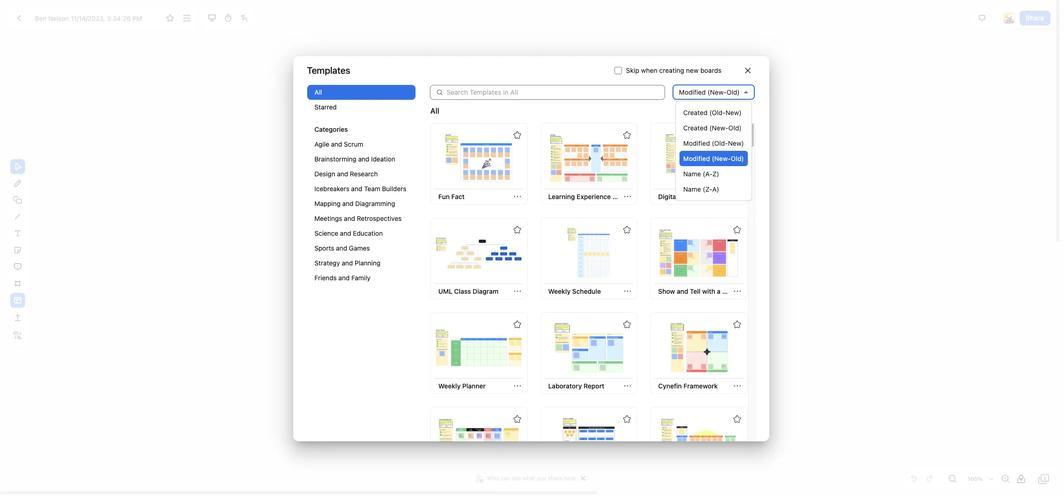 Task type: locate. For each thing, give the bounding box(es) containing it.
1 vertical spatial (new-
[[710, 124, 729, 132]]

list box containing created (old-new)
[[676, 101, 752, 201]]

created
[[683, 109, 708, 117], [683, 124, 708, 132]]

and up science and education
[[344, 215, 355, 222]]

modified (new-old) for the modified (new-old) dropdown button
[[679, 88, 740, 96]]

skip when creating new boards
[[626, 66, 722, 74]]

digital
[[658, 193, 678, 201]]

new) down created (new-old) option
[[728, 139, 744, 147]]

1 vertical spatial name
[[683, 185, 701, 193]]

show and tell with a twist
[[658, 288, 739, 296]]

and up the friends and family
[[342, 259, 353, 267]]

1 vertical spatial modified
[[683, 139, 710, 147]]

canvas for learning experience canvas
[[613, 193, 635, 201]]

modified (new-old) down 'modified (old-new)'
[[683, 155, 744, 163]]

name for name (a-z)
[[683, 170, 701, 178]]

name inside name (z-a) option
[[683, 185, 701, 193]]

and down brainstorming
[[337, 170, 348, 178]]

z)
[[713, 170, 719, 178]]

modified for the modified (new-old) dropdown button
[[679, 88, 706, 96]]

more tools image
[[12, 330, 23, 341]]

uml
[[438, 288, 453, 296]]

boards
[[701, 66, 722, 74]]

modified
[[679, 88, 706, 96], [683, 139, 710, 147], [683, 155, 710, 163]]

modified down new
[[679, 88, 706, 96]]

0 vertical spatial name
[[683, 170, 701, 178]]

0 horizontal spatial all
[[315, 88, 322, 96]]

canvas for digital marketing canvas
[[712, 193, 735, 201]]

and right agile
[[331, 140, 342, 148]]

templates image
[[12, 295, 23, 306]]

and up sports and games
[[340, 229, 351, 237]]

new)
[[726, 109, 742, 117], [728, 139, 744, 147]]

star this whiteboard image inside card for template digital marketing canvas element
[[733, 131, 741, 139]]

and left tell
[[677, 288, 688, 296]]

thumbnail for laboratory report image
[[546, 323, 632, 374]]

1 vertical spatial old)
[[729, 124, 742, 132]]

name left (z-
[[683, 185, 701, 193]]

all
[[315, 88, 322, 96], [431, 107, 439, 115]]

modified (new-old) inside "option"
[[683, 155, 744, 163]]

friends and family
[[315, 274, 371, 282]]

0 vertical spatial (new-
[[708, 88, 727, 96]]

created inside option
[[683, 124, 708, 132]]

more options for show and tell with a twist image
[[734, 288, 741, 295]]

more options for uml class diagram image
[[514, 288, 521, 295]]

created down created (old-new)
[[683, 124, 708, 132]]

0 vertical spatial old)
[[727, 88, 740, 96]]

(old- up modified (new-old) "option"
[[712, 139, 728, 147]]

show
[[658, 288, 675, 296]]

weekly for weekly planner
[[438, 383, 461, 390]]

2 vertical spatial (new-
[[712, 155, 731, 163]]

modified down created (new-old)
[[683, 139, 710, 147]]

new) inside modified (old-new) "option"
[[728, 139, 744, 147]]

science
[[315, 229, 338, 237]]

name left the (a- on the top right
[[683, 170, 701, 178]]

Document name text field
[[28, 11, 161, 26]]

sports
[[315, 244, 334, 252]]

2 name from the top
[[683, 185, 701, 193]]

(new- for the modified (new-old) dropdown button
[[708, 88, 727, 96]]

list box
[[676, 101, 752, 201]]

old) inside "option"
[[731, 155, 744, 163]]

thumbnail for weekly planner image
[[436, 323, 522, 374]]

weekly inside 'button'
[[548, 288, 571, 296]]

framework
[[684, 383, 718, 390]]

templates
[[307, 65, 350, 76]]

star this whiteboard image inside card for template asset management element
[[513, 416, 521, 423]]

new) up created (new-old) option
[[726, 109, 742, 117]]

and down the strategy and planning
[[339, 274, 350, 282]]

0 vertical spatial created
[[683, 109, 708, 117]]

created up created (new-old)
[[683, 109, 708, 117]]

modified (old-new) option
[[680, 136, 748, 151]]

canvas
[[613, 193, 635, 201], [712, 193, 735, 201]]

0 vertical spatial weekly
[[548, 288, 571, 296]]

pages image
[[1039, 474, 1050, 485]]

modified (new-old)
[[679, 88, 740, 96], [683, 155, 744, 163]]

1 vertical spatial (old-
[[712, 139, 728, 147]]

games
[[349, 244, 370, 252]]

see
[[512, 476, 521, 483]]

(old- up created (new-old) option
[[710, 109, 726, 117]]

fact
[[451, 193, 465, 201]]

star this whiteboard image
[[623, 131, 631, 139], [733, 131, 741, 139], [513, 226, 521, 234], [623, 226, 631, 234], [733, 226, 741, 234], [623, 321, 631, 329], [733, 416, 741, 423]]

comment panel image
[[977, 13, 988, 24]]

and
[[331, 140, 342, 148], [358, 155, 369, 163], [337, 170, 348, 178], [351, 185, 362, 193], [342, 200, 354, 208], [344, 215, 355, 222], [340, 229, 351, 237], [336, 244, 347, 252], [342, 259, 353, 267], [339, 274, 350, 282], [677, 288, 688, 296]]

weekly left schedule
[[548, 288, 571, 296]]

star this whiteboard image for learning experience canvas
[[623, 131, 631, 139]]

card for template fun fact element
[[431, 123, 527, 205]]

modified for modified (old-new) "option"
[[683, 139, 710, 147]]

and for research
[[337, 170, 348, 178]]

weekly inside button
[[438, 383, 461, 390]]

2 vertical spatial modified
[[683, 155, 710, 163]]

old) up created (old-new) option
[[727, 88, 740, 96]]

star this whiteboard image
[[165, 13, 176, 24], [513, 131, 521, 139], [513, 321, 521, 329], [733, 321, 741, 329], [513, 416, 521, 423], [623, 416, 631, 423]]

and up 'mapping and diagramming'
[[351, 185, 362, 193]]

report
[[584, 383, 605, 390]]

and for family
[[339, 274, 350, 282]]

weekly left planner
[[438, 383, 461, 390]]

thumbnail for me-we-us retrospective image
[[656, 418, 742, 468]]

1 canvas from the left
[[613, 193, 635, 201]]

class
[[454, 288, 471, 296]]

design
[[315, 170, 335, 178]]

0 horizontal spatial weekly
[[438, 383, 461, 390]]

(new- inside option
[[710, 124, 729, 132]]

digital marketing canvas
[[658, 193, 735, 201]]

and up meetings and retrospectives
[[342, 200, 354, 208]]

(new-
[[708, 88, 727, 96], [710, 124, 729, 132], [712, 155, 731, 163]]

modified up name (a-z)
[[683, 155, 710, 163]]

new) inside created (old-new) option
[[726, 109, 742, 117]]

and up research
[[358, 155, 369, 163]]

thumbnail for uml class diagram image
[[436, 228, 522, 279]]

1 horizontal spatial weekly
[[548, 288, 571, 296]]

0 vertical spatial modified
[[679, 88, 706, 96]]

modified (new-old) option
[[680, 151, 748, 166]]

name (z-a) option
[[680, 182, 748, 197]]

what
[[523, 476, 535, 483]]

name (a-z)
[[683, 170, 719, 178]]

0 vertical spatial modified (new-old)
[[679, 88, 740, 96]]

and for retrospectives
[[344, 215, 355, 222]]

family
[[351, 274, 371, 282]]

1 vertical spatial created
[[683, 124, 708, 132]]

2 canvas from the left
[[712, 193, 735, 201]]

card for template cynefin framework element
[[650, 313, 747, 395]]

modified for modified (new-old) "option"
[[683, 155, 710, 163]]

(old- inside option
[[710, 109, 726, 117]]

modified inside dropdown button
[[679, 88, 706, 96]]

old) inside dropdown button
[[727, 88, 740, 96]]

1 vertical spatial modified (new-old)
[[683, 155, 744, 163]]

fun fact
[[438, 193, 465, 201]]

created (old-new)
[[683, 109, 742, 117]]

scrum
[[344, 140, 363, 148]]

diagram
[[473, 288, 499, 296]]

100
[[968, 477, 978, 483]]

builders
[[382, 185, 406, 193]]

1 vertical spatial weekly
[[438, 383, 461, 390]]

and for team
[[351, 185, 362, 193]]

tell
[[690, 288, 701, 296]]

(new- for modified (new-old) "option"
[[712, 155, 731, 163]]

education
[[353, 229, 383, 237]]

dashboard image
[[13, 13, 25, 24]]

0 vertical spatial (old-
[[710, 109, 726, 117]]

name (a-z) option
[[680, 166, 748, 182]]

zoom in image
[[1000, 474, 1011, 485]]

(new- inside dropdown button
[[708, 88, 727, 96]]

thumbnail for learning experience canvas image
[[546, 133, 632, 184]]

who
[[487, 476, 499, 483]]

old)
[[727, 88, 740, 96], [729, 124, 742, 132], [731, 155, 744, 163]]

card for template laboratory report element
[[540, 313, 637, 395]]

more options for cynefin framework image
[[734, 383, 741, 390]]

and inside button
[[677, 288, 688, 296]]

digital marketing canvas button
[[655, 189, 735, 204]]

thumbnail for fun fact image
[[436, 133, 522, 184]]

all element
[[430, 122, 748, 498]]

brainstorming
[[315, 155, 356, 163]]

created inside option
[[683, 109, 708, 117]]

starred
[[315, 103, 337, 111]]

can
[[501, 476, 510, 483]]

name inside name (a-z) option
[[683, 170, 701, 178]]

team
[[364, 185, 380, 193]]

(new- up z)
[[712, 155, 731, 163]]

more options image
[[181, 13, 192, 24]]

(new- up created (old-new) option
[[708, 88, 727, 96]]

more options for fun fact image
[[514, 193, 521, 200]]

strategy and planning
[[315, 259, 381, 267]]

diagramming
[[355, 200, 395, 208]]

more options for weekly planner image
[[514, 383, 521, 390]]

created for created (new-old)
[[683, 124, 708, 132]]

star this whiteboard image inside card for template sentence maker element
[[623, 416, 631, 423]]

and up the strategy and planning
[[336, 244, 347, 252]]

old) inside option
[[729, 124, 742, 132]]

meetings and retrospectives
[[315, 215, 402, 222]]

%
[[978, 477, 983, 483]]

marketing
[[680, 193, 711, 201]]

(new- inside "option"
[[712, 155, 731, 163]]

and for diagramming
[[342, 200, 354, 208]]

1 horizontal spatial all
[[431, 107, 439, 115]]

1 name from the top
[[683, 170, 701, 178]]

star this whiteboard image inside card for template laboratory report 'element'
[[623, 321, 631, 329]]

0 vertical spatial all
[[315, 88, 322, 96]]

new) for created (old-new)
[[726, 109, 742, 117]]

0 horizontal spatial canvas
[[613, 193, 635, 201]]

experience
[[577, 193, 611, 201]]

1 horizontal spatial canvas
[[712, 193, 735, 201]]

star this whiteboard image inside the card for template weekly schedule element
[[623, 226, 631, 234]]

meetings
[[315, 215, 342, 222]]

2 vertical spatial old)
[[731, 155, 744, 163]]

canvas right experience
[[613, 193, 635, 201]]

2 created from the top
[[683, 124, 708, 132]]

friends
[[315, 274, 337, 282]]

modified (new-old) up created (old-new)
[[679, 88, 740, 96]]

thumbnail for sentence maker image
[[546, 418, 632, 468]]

1 vertical spatial new)
[[728, 139, 744, 147]]

star this whiteboard image for weekly schedule
[[623, 226, 631, 234]]

agile
[[315, 140, 329, 148]]

0 vertical spatial new)
[[726, 109, 742, 117]]

star this whiteboard image for show and tell with a twist
[[733, 226, 741, 234]]

old) down modified (old-new) "option"
[[731, 155, 744, 163]]

card for template digital marketing canvas element
[[650, 123, 747, 205]]

ideation
[[371, 155, 395, 163]]

research
[[350, 170, 378, 178]]

sports and games
[[315, 244, 370, 252]]

(new- down created (old-new) option
[[710, 124, 729, 132]]

a)
[[712, 185, 719, 193]]

modified (new-old) inside dropdown button
[[679, 88, 740, 96]]

(old-
[[710, 109, 726, 117], [712, 139, 728, 147]]

old) down created (old-new) option
[[729, 124, 742, 132]]

strategy
[[315, 259, 340, 267]]

(old- for modified
[[712, 139, 728, 147]]

(old- inside "option"
[[712, 139, 728, 147]]

1 created from the top
[[683, 109, 708, 117]]

canvas down z)
[[712, 193, 735, 201]]

a
[[717, 288, 721, 296]]



Task type: vqa. For each thing, say whether or not it's contained in the screenshot.
bottom OLD)
yes



Task type: describe. For each thing, give the bounding box(es) containing it.
name for name (z-a)
[[683, 185, 701, 193]]

with
[[702, 288, 715, 296]]

old) for the modified (new-old) dropdown button
[[727, 88, 740, 96]]

more options for weekly schedule image
[[624, 288, 631, 295]]

laboratory
[[548, 383, 582, 390]]

laboratory report button
[[545, 379, 608, 394]]

and for scrum
[[331, 140, 342, 148]]

card for template weekly planner element
[[431, 313, 527, 395]]

weekly for weekly schedule
[[548, 288, 571, 296]]

show and tell with a twist button
[[655, 284, 739, 299]]

created (new-old) option
[[680, 120, 748, 136]]

retrospectives
[[357, 215, 402, 222]]

modified (new-old) button
[[673, 77, 755, 107]]

new) for modified (old-new)
[[728, 139, 744, 147]]

timer image
[[223, 13, 234, 24]]

laser image
[[239, 13, 250, 24]]

(old- for created
[[710, 109, 726, 117]]

share button
[[1020, 11, 1051, 26]]

who can see what you share here button
[[474, 472, 578, 486]]

new
[[686, 66, 699, 74]]

skip
[[626, 66, 639, 74]]

old) for modified (new-old) "option"
[[731, 155, 744, 163]]

and for tell
[[677, 288, 688, 296]]

star this whiteboard image inside card for template me-we-us retrospective element
[[733, 416, 741, 423]]

categories element
[[307, 85, 416, 295]]

more options for learning experience canvas image
[[624, 193, 631, 200]]

star this whiteboard image inside card for template weekly planner element
[[513, 321, 521, 329]]

card for template me-we-us retrospective element
[[650, 408, 747, 490]]

card for template uml class diagram element
[[431, 218, 527, 300]]

schedule
[[572, 288, 601, 296]]

categories
[[315, 125, 348, 133]]

mapping
[[315, 200, 341, 208]]

(new- for created (new-old) option
[[710, 124, 729, 132]]

design and research
[[315, 170, 378, 178]]

created (new-old)
[[683, 124, 742, 132]]

star this whiteboard image for laboratory report
[[623, 321, 631, 329]]

and for ideation
[[358, 155, 369, 163]]

learning experience canvas button
[[545, 189, 635, 204]]

old) for created (new-old) option
[[729, 124, 742, 132]]

upload pdfs and images image
[[12, 313, 23, 324]]

brainstorming and ideation
[[315, 155, 395, 163]]

weekly schedule button
[[545, 284, 605, 299]]

fun
[[438, 193, 450, 201]]

agile and scrum
[[315, 140, 363, 148]]

weekly planner
[[438, 383, 486, 390]]

and for planning
[[342, 259, 353, 267]]

cynefin
[[658, 383, 682, 390]]

present image
[[206, 13, 217, 24]]

who can see what you share here
[[487, 476, 576, 483]]

uml class diagram
[[438, 288, 499, 296]]

name (z-a)
[[683, 185, 719, 193]]

100 %
[[968, 477, 983, 483]]

mapping and diagramming
[[315, 200, 395, 208]]

planner
[[462, 383, 486, 390]]

(z-
[[703, 185, 712, 193]]

thumbnail for cynefin framework image
[[656, 323, 742, 374]]

cynefin framework
[[658, 383, 718, 390]]

share
[[1026, 14, 1045, 22]]

modified (old-new)
[[683, 139, 744, 147]]

twist
[[722, 288, 739, 296]]

more options for laboratory report image
[[624, 383, 631, 390]]

here
[[564, 476, 576, 483]]

zoom out image
[[947, 474, 958, 485]]

1 vertical spatial all
[[431, 107, 439, 115]]

icebreakers
[[315, 185, 349, 193]]

when
[[641, 66, 658, 74]]

learning experience canvas
[[548, 193, 635, 201]]

learning
[[548, 193, 575, 201]]

created for created (old-new)
[[683, 109, 708, 117]]

card for template asset management element
[[431, 408, 527, 490]]

cynefin framework button
[[655, 379, 722, 394]]

thumbnail for digital marketing canvas image
[[656, 133, 742, 184]]

thumbnail for asset management image
[[436, 418, 522, 468]]

share
[[548, 476, 562, 483]]

Search Templates in All text field
[[447, 85, 665, 100]]

all status
[[431, 105, 439, 116]]

fun fact button
[[435, 189, 468, 204]]

thumbnail for show and tell with a twist image
[[656, 228, 742, 279]]

creating
[[659, 66, 684, 74]]

modified (new-old) for modified (new-old) "option"
[[683, 155, 744, 163]]

and for games
[[336, 244, 347, 252]]

uml class diagram button
[[435, 284, 502, 299]]

laboratory report
[[548, 383, 605, 390]]

you
[[537, 476, 546, 483]]

and for education
[[340, 229, 351, 237]]

(a-
[[703, 170, 713, 178]]

card for template learning experience canvas element
[[540, 123, 637, 205]]

weekly planner button
[[435, 379, 490, 394]]

science and education
[[315, 229, 383, 237]]

all inside categories element
[[315, 88, 322, 96]]

card for template show and tell with a twist element
[[650, 218, 747, 300]]

card for template weekly schedule element
[[540, 218, 637, 300]]

planning
[[355, 259, 381, 267]]

weekly schedule
[[548, 288, 601, 296]]

card for template sentence maker element
[[540, 408, 637, 490]]

star this whiteboard image for uml class diagram
[[513, 226, 521, 234]]

icebreakers and team builders
[[315, 185, 406, 193]]

created (old-new) option
[[680, 105, 748, 120]]

thumbnail for weekly schedule image
[[546, 228, 632, 279]]



